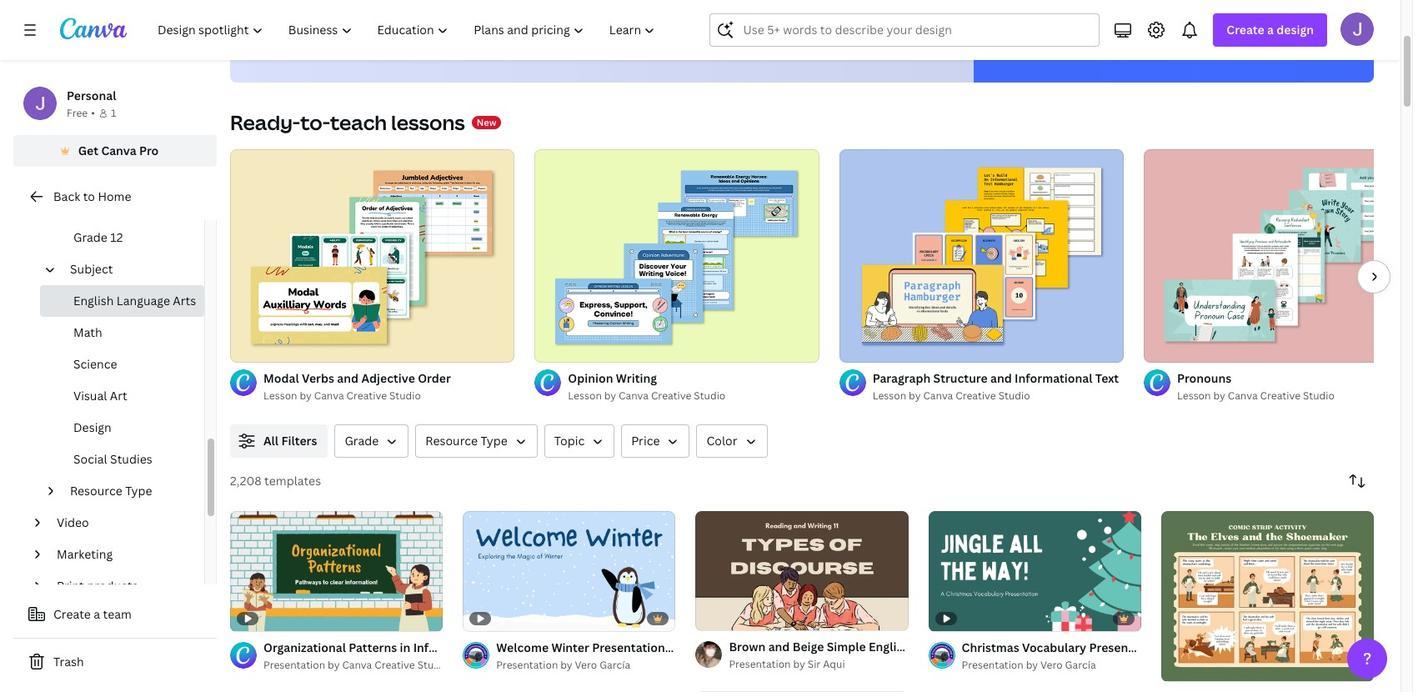 Task type: locate. For each thing, give the bounding box(es) containing it.
0 horizontal spatial garcía
[[600, 658, 631, 672]]

0 vertical spatial resource
[[426, 433, 478, 449]]

1 presentation by vero garcía link from the left
[[496, 657, 676, 674]]

14
[[726, 610, 737, 623]]

0 horizontal spatial of
[[715, 610, 724, 623]]

0 horizontal spatial vero
[[575, 658, 597, 672]]

0 horizontal spatial create
[[53, 606, 91, 622]]

0 horizontal spatial resource type
[[70, 483, 152, 499]]

garcía for 2nd "presentation by vero garcía" link from right
[[600, 658, 631, 672]]

presentation by vero garcía
[[496, 658, 631, 672], [962, 658, 1096, 672]]

type left topic
[[481, 433, 508, 449]]

modal verbs and adjective order lesson by canva creative studio
[[264, 370, 451, 403]]

1 left 6
[[1173, 662, 1178, 674]]

1 vertical spatial 1
[[708, 610, 712, 623]]

of
[[715, 610, 724, 623], [1180, 662, 1190, 674]]

by inside "link"
[[794, 657, 806, 671]]

create for create a design
[[1227, 22, 1265, 38]]

of left 6
[[1180, 662, 1190, 674]]

1 right the •
[[111, 106, 116, 120]]

informational
[[1015, 370, 1093, 386]]

1 left 14
[[708, 610, 712, 623]]

0 vertical spatial create
[[1227, 22, 1265, 38]]

1 for 1 of 14
[[708, 610, 712, 623]]

0 horizontal spatial presentation by vero garcía
[[496, 658, 631, 672]]

1 garcía from the left
[[600, 658, 631, 672]]

1 vertical spatial resource type
[[70, 483, 152, 499]]

pro
[[139, 143, 159, 158]]

6
[[1192, 662, 1198, 674]]

2 presentation by vero garcía link from the left
[[962, 657, 1142, 674]]

a left design
[[1268, 22, 1274, 38]]

2 garcía from the left
[[1066, 658, 1096, 672]]

canva inside presentation by canva creative studio link
[[342, 658, 372, 672]]

1 horizontal spatial 1
[[708, 610, 712, 623]]

canva inside paragraph structure and informational text lesson by canva creative studio
[[924, 389, 954, 403]]

type down studies
[[125, 483, 152, 499]]

studio inside "pronouns lesson by canva creative studio"
[[1304, 389, 1335, 403]]

1 of 14
[[708, 610, 737, 623]]

canva inside modal verbs and adjective order lesson by canva creative studio
[[314, 389, 344, 403]]

3 lesson by canva creative studio link from the left
[[873, 388, 1124, 405]]

1 horizontal spatial vero
[[1041, 658, 1063, 672]]

all filters
[[264, 433, 317, 449]]

home
[[98, 188, 131, 204]]

0 horizontal spatial and
[[337, 370, 359, 386]]

and right verbs
[[337, 370, 359, 386]]

lesson by canva creative studio link
[[264, 388, 515, 405], [568, 388, 820, 405], [873, 388, 1124, 405], [1178, 388, 1414, 405]]

ready-
[[230, 108, 300, 136]]

2 vertical spatial 1
[[1173, 662, 1178, 674]]

2 lesson by canva creative studio link from the left
[[568, 388, 820, 405]]

2 vertical spatial grade
[[345, 433, 379, 449]]

get canva pro
[[78, 143, 159, 158]]

arts
[[173, 293, 196, 309]]

language
[[117, 293, 170, 309]]

create left design
[[1227, 22, 1265, 38]]

and right structure
[[991, 370, 1012, 386]]

1 horizontal spatial resource type button
[[416, 425, 538, 458]]

paragraph structure and informational text lesson by canva creative studio
[[873, 370, 1119, 403]]

presentation
[[729, 657, 791, 671], [264, 658, 325, 672], [496, 658, 558, 672], [962, 658, 1024, 672]]

0 horizontal spatial resource type button
[[63, 475, 194, 507]]

resource type
[[426, 433, 508, 449], [70, 483, 152, 499]]

subject
[[70, 261, 113, 277]]

by inside modal verbs and adjective order lesson by canva creative studio
[[300, 389, 312, 403]]

presentation by sir aqui
[[729, 657, 845, 671]]

1 horizontal spatial presentation by vero garcía link
[[962, 657, 1142, 674]]

subject button
[[63, 254, 194, 285]]

of for 6
[[1180, 662, 1190, 674]]

resource down social
[[70, 483, 122, 499]]

design
[[1277, 22, 1314, 38]]

2 presentation by vero garcía from the left
[[962, 658, 1096, 672]]

resource type down order
[[426, 433, 508, 449]]

0 vertical spatial 1
[[111, 106, 116, 120]]

1 vertical spatial type
[[125, 483, 152, 499]]

of left 14
[[715, 610, 724, 623]]

lesson
[[264, 389, 297, 403], [568, 389, 602, 403], [873, 389, 907, 403], [1178, 389, 1211, 403]]

pronouns link
[[1178, 369, 1414, 388]]

social studies
[[73, 451, 152, 467]]

and inside modal verbs and adjective order lesson by canva creative studio
[[337, 370, 359, 386]]

vero for second "presentation by vero garcía" link from left
[[1041, 658, 1063, 672]]

print products link
[[50, 570, 194, 602]]

create inside "dropdown button"
[[1227, 22, 1265, 38]]

trash
[[53, 654, 84, 670]]

0 vertical spatial grade
[[73, 198, 108, 214]]

resource type button down order
[[416, 425, 538, 458]]

sir
[[808, 657, 821, 671]]

math
[[73, 324, 102, 340]]

2 vero from the left
[[1041, 658, 1063, 672]]

opinion
[[568, 370, 613, 386]]

1 horizontal spatial resource
[[426, 433, 478, 449]]

1 vertical spatial create
[[53, 606, 91, 622]]

4 lesson from the left
[[1178, 389, 1211, 403]]

presentation by vero garcía link
[[496, 657, 676, 674], [962, 657, 1142, 674]]

get
[[78, 143, 98, 158]]

canva inside get canva pro button
[[101, 143, 136, 158]]

science link
[[40, 349, 204, 380]]

create a design button
[[1214, 13, 1328, 47]]

design link
[[40, 412, 204, 444]]

a left team
[[94, 606, 100, 622]]

1 vertical spatial resource
[[70, 483, 122, 499]]

grade for grade 12
[[73, 229, 108, 245]]

create a team
[[53, 606, 132, 622]]

and for verbs
[[337, 370, 359, 386]]

0 horizontal spatial resource
[[70, 483, 122, 499]]

creative inside opinion writing lesson by canva creative studio
[[651, 389, 692, 403]]

0 horizontal spatial 1
[[111, 106, 116, 120]]

1 and from the left
[[337, 370, 359, 386]]

0 horizontal spatial type
[[125, 483, 152, 499]]

2,208
[[230, 473, 262, 489]]

1 horizontal spatial a
[[1268, 22, 1274, 38]]

and inside paragraph structure and informational text lesson by canva creative studio
[[991, 370, 1012, 386]]

grade 12
[[73, 229, 123, 245]]

lesson down 'modal'
[[264, 389, 297, 403]]

verbs
[[302, 370, 334, 386]]

create down print
[[53, 606, 91, 622]]

products
[[87, 578, 138, 594]]

1 lesson from the left
[[264, 389, 297, 403]]

0 vertical spatial resource type button
[[416, 425, 538, 458]]

lesson by canva creative studio link for adjective
[[264, 388, 515, 405]]

type for the topmost resource type button
[[481, 433, 508, 449]]

1 vertical spatial of
[[1180, 662, 1190, 674]]

1 vertical spatial grade
[[73, 229, 108, 245]]

marketing
[[57, 546, 113, 562]]

3 lesson from the left
[[873, 389, 907, 403]]

lesson down opinion
[[568, 389, 602, 403]]

free •
[[67, 106, 95, 120]]

grade inside grade 11 link
[[73, 198, 108, 214]]

creative inside modal verbs and adjective order lesson by canva creative studio
[[347, 389, 387, 403]]

canva
[[101, 143, 136, 158], [314, 389, 344, 403], [619, 389, 649, 403], [924, 389, 954, 403], [1228, 389, 1258, 403], [342, 658, 372, 672]]

2 and from the left
[[991, 370, 1012, 386]]

creative inside "pronouns lesson by canva creative studio"
[[1261, 389, 1301, 403]]

back
[[53, 188, 80, 204]]

0 vertical spatial resource type
[[426, 433, 508, 449]]

1 vertical spatial a
[[94, 606, 100, 622]]

create inside button
[[53, 606, 91, 622]]

ready-to-teach lessons
[[230, 108, 465, 136]]

create
[[1227, 22, 1265, 38], [53, 606, 91, 622]]

1 horizontal spatial garcía
[[1066, 658, 1096, 672]]

1 horizontal spatial create
[[1227, 22, 1265, 38]]

presentation inside "link"
[[729, 657, 791, 671]]

resource
[[426, 433, 478, 449], [70, 483, 122, 499]]

pronouns image
[[1144, 149, 1414, 363]]

price button
[[621, 425, 690, 458]]

grade button
[[335, 425, 409, 458]]

2 horizontal spatial 1
[[1173, 662, 1178, 674]]

grade inside grade 12 link
[[73, 229, 108, 245]]

4 lesson by canva creative studio link from the left
[[1178, 388, 1414, 405]]

creative
[[347, 389, 387, 403], [651, 389, 692, 403], [956, 389, 996, 403], [1261, 389, 1301, 403], [375, 658, 415, 672]]

a
[[1268, 22, 1274, 38], [94, 606, 100, 622]]

by inside "pronouns lesson by canva creative studio"
[[1214, 389, 1226, 403]]

1 horizontal spatial of
[[1180, 662, 1190, 674]]

1 lesson by canva creative studio link from the left
[[264, 388, 515, 405]]

get canva pro button
[[13, 135, 217, 167]]

adjective
[[361, 370, 415, 386]]

all filters button
[[230, 425, 328, 458]]

0 horizontal spatial a
[[94, 606, 100, 622]]

a inside "dropdown button"
[[1268, 22, 1274, 38]]

studio inside opinion writing lesson by canva creative studio
[[694, 389, 726, 403]]

presentation by canva creative studio
[[264, 658, 449, 672]]

lesson down pronouns
[[1178, 389, 1211, 403]]

1 horizontal spatial resource type
[[426, 433, 508, 449]]

1 for 1 of 6
[[1173, 662, 1178, 674]]

2 lesson from the left
[[568, 389, 602, 403]]

creative inside paragraph structure and informational text lesson by canva creative studio
[[956, 389, 996, 403]]

structure
[[934, 370, 988, 386]]

visual art
[[73, 388, 127, 404]]

1 horizontal spatial type
[[481, 433, 508, 449]]

resource type button down studies
[[63, 475, 194, 507]]

lesson down paragraph
[[873, 389, 907, 403]]

a for team
[[94, 606, 100, 622]]

modal verbs and adjective order link
[[264, 369, 515, 388]]

0 vertical spatial a
[[1268, 22, 1274, 38]]

paragraph structure and informational text link
[[873, 369, 1124, 388]]

0 horizontal spatial presentation by vero garcía link
[[496, 657, 676, 674]]

lesson inside paragraph structure and informational text lesson by canva creative studio
[[873, 389, 907, 403]]

design
[[73, 420, 112, 435]]

opinion writing link
[[568, 369, 820, 388]]

lesson inside opinion writing lesson by canva creative studio
[[568, 389, 602, 403]]

1 vero from the left
[[575, 658, 597, 672]]

visual art link
[[40, 380, 204, 412]]

1
[[111, 106, 116, 120], [708, 610, 712, 623], [1173, 662, 1178, 674]]

Sort by button
[[1341, 465, 1374, 498]]

templates
[[264, 473, 321, 489]]

back to home link
[[13, 180, 217, 214]]

resource type button
[[416, 425, 538, 458], [63, 475, 194, 507]]

type
[[481, 433, 508, 449], [125, 483, 152, 499]]

0 vertical spatial type
[[481, 433, 508, 449]]

vero
[[575, 658, 597, 672], [1041, 658, 1063, 672]]

presentation by sir aqui link
[[729, 656, 909, 673]]

0 vertical spatial of
[[715, 610, 724, 623]]

opinion writing lesson by canva creative studio
[[568, 370, 726, 403]]

and for structure
[[991, 370, 1012, 386]]

resource for the topmost resource type button
[[426, 433, 478, 449]]

1 of 6
[[1173, 662, 1198, 674]]

resource down order
[[426, 433, 478, 449]]

1 horizontal spatial and
[[991, 370, 1012, 386]]

None search field
[[710, 13, 1100, 47]]

marketing link
[[50, 539, 194, 570]]

and
[[337, 370, 359, 386], [991, 370, 1012, 386]]

resource type down social studies
[[70, 483, 152, 499]]

1 horizontal spatial presentation by vero garcía
[[962, 658, 1096, 672]]

lesson by canva creative studio link for by
[[568, 388, 820, 405]]

1 for 1
[[111, 106, 116, 120]]

to-
[[300, 108, 330, 136]]

studio inside paragraph structure and informational text lesson by canva creative studio
[[999, 389, 1031, 403]]

order
[[418, 370, 451, 386]]

english
[[73, 293, 114, 309]]

by inside paragraph structure and informational text lesson by canva creative studio
[[909, 389, 921, 403]]

to
[[83, 188, 95, 204]]

a inside button
[[94, 606, 100, 622]]



Task type: vqa. For each thing, say whether or not it's contained in the screenshot.
Presentation by Sir Aqui link on the right bottom of the page
yes



Task type: describe. For each thing, give the bounding box(es) containing it.
paragraph structure and informational text image
[[840, 149, 1124, 363]]

grade inside grade button
[[345, 433, 379, 449]]

1 of 6 link
[[1162, 511, 1374, 682]]

writing
[[616, 370, 657, 386]]

a for design
[[1268, 22, 1274, 38]]

brown and beige simple english reading and writing types of discourse presentation image
[[696, 511, 909, 631]]

modal
[[264, 370, 299, 386]]

free
[[67, 106, 88, 120]]

print products
[[57, 578, 138, 594]]

grade 11 link
[[40, 190, 204, 222]]

price
[[632, 433, 660, 449]]

video
[[57, 515, 89, 530]]

modal verbs and adjective order image
[[230, 149, 515, 363]]

create for create a team
[[53, 606, 91, 622]]

create a design
[[1227, 22, 1314, 38]]

resource type for the topmost resource type button
[[426, 433, 508, 449]]

11
[[110, 198, 123, 214]]

visual
[[73, 388, 107, 404]]

trash link
[[13, 646, 217, 679]]

jacob simon image
[[1341, 13, 1374, 46]]

by inside opinion writing lesson by canva creative studio
[[604, 389, 616, 403]]

•
[[91, 106, 95, 120]]

new
[[477, 116, 496, 128]]

math link
[[40, 317, 204, 349]]

pronouns
[[1178, 370, 1232, 386]]

canva inside opinion writing lesson by canva creative studio
[[619, 389, 649, 403]]

2,208 templates
[[230, 473, 321, 489]]

personal
[[67, 88, 116, 103]]

resource type for the bottom resource type button
[[70, 483, 152, 499]]

color
[[707, 433, 738, 449]]

studio inside modal verbs and adjective order lesson by canva creative studio
[[389, 389, 421, 403]]

science
[[73, 356, 117, 372]]

studio inside presentation by canva creative studio link
[[418, 658, 449, 672]]

of for 14
[[715, 610, 724, 623]]

video link
[[50, 507, 194, 539]]

create a team button
[[13, 598, 217, 631]]

lesson by canva creative studio link for canva
[[1178, 388, 1414, 405]]

lesson by canva creative studio link for informational
[[873, 388, 1124, 405]]

1 presentation by vero garcía from the left
[[496, 658, 631, 672]]

1 of 14 link
[[696, 511, 909, 631]]

lesson inside "pronouns lesson by canva creative studio"
[[1178, 389, 1211, 403]]

filters
[[281, 433, 317, 449]]

lesson inside modal verbs and adjective order lesson by canva creative studio
[[264, 389, 297, 403]]

Search search field
[[743, 14, 1090, 46]]

grade 11
[[73, 198, 123, 214]]

type for the bottom resource type button
[[125, 483, 152, 499]]

opinion writing image
[[535, 149, 820, 363]]

lessons
[[391, 108, 465, 136]]

grade for grade 11
[[73, 198, 108, 214]]

top level navigation element
[[147, 13, 670, 47]]

1 vertical spatial resource type button
[[63, 475, 194, 507]]

aqui
[[823, 657, 845, 671]]

teach
[[330, 108, 387, 136]]

canva inside "pronouns lesson by canva creative studio"
[[1228, 389, 1258, 403]]

social studies link
[[40, 444, 204, 475]]

pronouns lesson by canva creative studio
[[1178, 370, 1335, 403]]

paragraph
[[873, 370, 931, 386]]

art
[[110, 388, 127, 404]]

text
[[1096, 370, 1119, 386]]

retelling a story in a comic strip comic strip in green cream friendly hand drawn style image
[[1162, 511, 1374, 682]]

print
[[57, 578, 84, 594]]

grade 12 link
[[40, 222, 204, 254]]

all
[[264, 433, 279, 449]]

topic
[[554, 433, 585, 449]]

team
[[103, 606, 132, 622]]

resource for the bottom resource type button
[[70, 483, 122, 499]]

presentation by canva creative studio link
[[264, 657, 449, 674]]

garcía for second "presentation by vero garcía" link from left
[[1066, 658, 1096, 672]]

12
[[110, 229, 123, 245]]

studies
[[110, 451, 152, 467]]

english language arts
[[73, 293, 196, 309]]

topic button
[[544, 425, 615, 458]]

color button
[[697, 425, 768, 458]]

back to home
[[53, 188, 131, 204]]

vero for 2nd "presentation by vero garcía" link from right
[[575, 658, 597, 672]]



